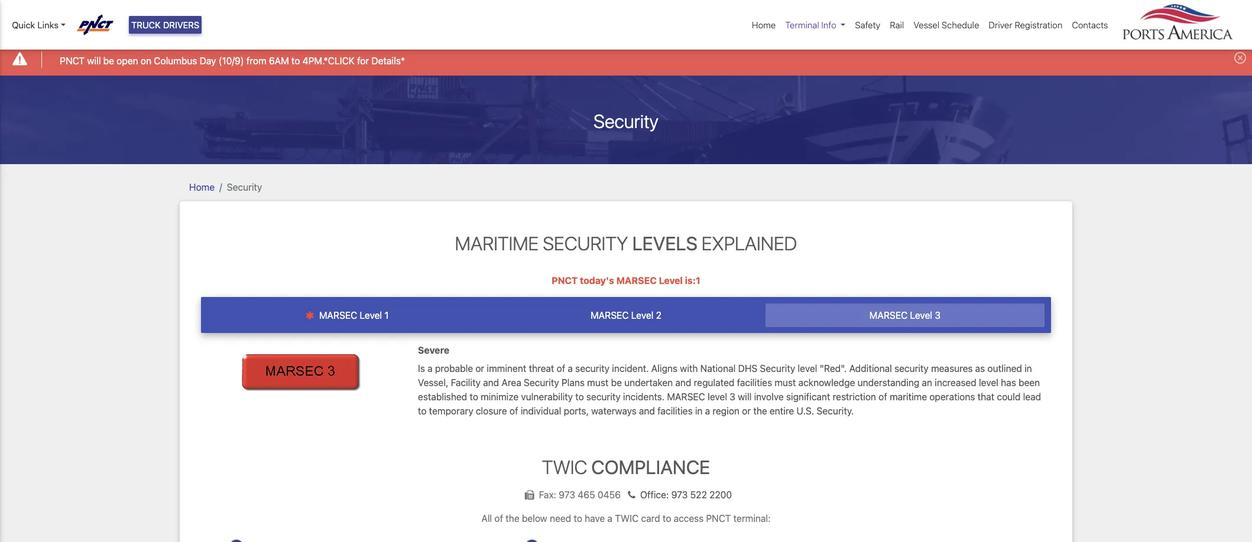 Task type: locate. For each thing, give the bounding box(es) containing it.
below
[[522, 514, 547, 524]]

0 vertical spatial home link
[[747, 14, 781, 36]]

0 horizontal spatial facilities
[[658, 406, 693, 417]]

1 vertical spatial twic
[[615, 514, 639, 524]]

and
[[483, 378, 499, 388], [676, 378, 692, 388], [639, 406, 655, 417]]

temporary
[[429, 406, 473, 417]]

security up waterways
[[587, 392, 621, 402]]

2 vertical spatial pnct
[[706, 514, 731, 524]]

0 vertical spatial pnct
[[60, 55, 85, 66]]

2 must from the left
[[775, 378, 796, 388]]

marsec for marsec level 2
[[591, 311, 629, 321]]

1 must from the left
[[587, 378, 609, 388]]

pnct will be open on columbus day (10/9) from 6am to 4pm.*click for details* alert
[[0, 44, 1252, 75]]

1 horizontal spatial pnct
[[552, 276, 578, 286]]

0 vertical spatial home
[[752, 19, 776, 30]]

measures
[[931, 363, 973, 374]]

truck drivers link
[[129, 16, 202, 34]]

to right 6am
[[292, 55, 300, 66]]

facilities
[[737, 378, 772, 388], [658, 406, 693, 417]]

973 right fax:
[[559, 490, 575, 501]]

with
[[680, 363, 698, 374]]

security up plans
[[576, 363, 610, 374]]

1 vertical spatial facilities
[[658, 406, 693, 417]]

security.
[[817, 406, 854, 417]]

0 vertical spatial facilities
[[737, 378, 772, 388]]

0 horizontal spatial be
[[103, 55, 114, 66]]

facilities down incidents.
[[658, 406, 693, 417]]

0 vertical spatial level
[[798, 363, 817, 374]]

facility
[[451, 378, 481, 388]]

severe
[[418, 346, 450, 356]]

marsec level 3
[[870, 311, 941, 321]]

2200
[[710, 490, 732, 501]]

1 horizontal spatial home
[[752, 19, 776, 30]]

465
[[578, 490, 595, 501]]

2 horizontal spatial pnct
[[706, 514, 731, 524]]

be inside alert
[[103, 55, 114, 66]]

has
[[1001, 378, 1016, 388]]

pnct down the 2200
[[706, 514, 731, 524]]

1 vertical spatial will
[[738, 392, 752, 402]]

2 973 from the left
[[672, 490, 688, 501]]

marsec down 'today's'
[[591, 311, 629, 321]]

office: 973 522 2200 link
[[623, 490, 732, 501]]

2 horizontal spatial and
[[676, 378, 692, 388]]

level
[[659, 276, 683, 286], [360, 311, 382, 321], [631, 311, 654, 321], [910, 311, 933, 321]]

be left open
[[103, 55, 114, 66]]

outlined
[[988, 363, 1022, 374]]

threat
[[529, 363, 554, 374]]

1 vertical spatial pnct
[[552, 276, 578, 286]]

973 for fax:
[[559, 490, 575, 501]]

0 horizontal spatial twic
[[542, 456, 587, 479]]

significant
[[786, 392, 831, 402]]

will left open
[[87, 55, 101, 66]]

1 973 from the left
[[559, 490, 575, 501]]

fax:
[[539, 490, 556, 501]]

twic left 'card'
[[615, 514, 639, 524]]

1 horizontal spatial 973
[[672, 490, 688, 501]]

terminal info link
[[781, 14, 851, 36]]

and down incidents.
[[639, 406, 655, 417]]

rail link
[[885, 14, 909, 36]]

to right 'card'
[[663, 514, 671, 524]]

0 vertical spatial in
[[1025, 363, 1032, 374]]

will
[[87, 55, 101, 66], [738, 392, 752, 402]]

marsec level 2 link
[[487, 304, 766, 328]]

driver registration
[[989, 19, 1063, 30]]

1 horizontal spatial level
[[798, 363, 817, 374]]

imminent
[[487, 363, 526, 374]]

marsec left 1 at left bottom
[[319, 311, 357, 321]]

the down "involve"
[[754, 406, 767, 417]]

0 horizontal spatial will
[[87, 55, 101, 66]]

will up region
[[738, 392, 752, 402]]

0 horizontal spatial 3
[[730, 392, 736, 402]]

of
[[557, 363, 566, 374], [879, 392, 888, 402], [510, 406, 518, 417], [495, 514, 503, 524]]

pnct for pnct will be open on columbus day (10/9) from 6am to 4pm.*click for details*
[[60, 55, 85, 66]]

to
[[292, 55, 300, 66], [470, 392, 478, 402], [576, 392, 584, 402], [418, 406, 427, 417], [574, 514, 582, 524], [663, 514, 671, 524]]

0 vertical spatial twic
[[542, 456, 587, 479]]

twic up fax: 973 465 0456
[[542, 456, 587, 479]]

access
[[674, 514, 704, 524]]

to up 'ports,'
[[576, 392, 584, 402]]

national
[[701, 363, 736, 374]]

office:
[[640, 490, 669, 501]]

1 horizontal spatial twic
[[615, 514, 639, 524]]

0 vertical spatial or
[[476, 363, 484, 374]]

3 up region
[[730, 392, 736, 402]]

an
[[922, 378, 933, 388]]

1 horizontal spatial the
[[754, 406, 767, 417]]

pnct down quick links link
[[60, 55, 85, 66]]

0 horizontal spatial or
[[476, 363, 484, 374]]

3 up measures
[[935, 311, 941, 321]]

or
[[476, 363, 484, 374], [742, 406, 751, 417]]

marsec up additional
[[870, 311, 908, 321]]

to left have
[[574, 514, 582, 524]]

columbus
[[154, 55, 197, 66]]

1 horizontal spatial be
[[611, 378, 622, 388]]

0 vertical spatial will
[[87, 55, 101, 66]]

pnct
[[60, 55, 85, 66], [552, 276, 578, 286], [706, 514, 731, 524]]

increased
[[935, 378, 977, 388]]

0 horizontal spatial the
[[506, 514, 520, 524]]

pnct will be open on columbus day (10/9) from 6am to 4pm.*click for details*
[[60, 55, 405, 66]]

1 horizontal spatial facilities
[[737, 378, 772, 388]]

is
[[418, 363, 425, 374]]

to down established
[[418, 406, 427, 417]]

and up minimize
[[483, 378, 499, 388]]

marsec
[[617, 276, 657, 286], [319, 311, 357, 321], [591, 311, 629, 321], [870, 311, 908, 321], [667, 392, 705, 402]]

must up "involve"
[[775, 378, 796, 388]]

waterways
[[591, 406, 637, 417]]

vulnerability
[[521, 392, 573, 402]]

level
[[798, 363, 817, 374], [979, 378, 999, 388], [708, 392, 727, 402]]

rail
[[890, 19, 904, 30]]

to inside pnct will be open on columbus day (10/9) from 6am to 4pm.*click for details* link
[[292, 55, 300, 66]]

close image
[[1235, 52, 1247, 64]]

1 vertical spatial or
[[742, 406, 751, 417]]

or right region
[[742, 406, 751, 417]]

could
[[997, 392, 1021, 402]]

home link
[[747, 14, 781, 36], [189, 182, 215, 193]]

0 vertical spatial the
[[754, 406, 767, 417]]

1 vertical spatial home link
[[189, 182, 215, 193]]

pnct for pnct today's marsec level is:1
[[552, 276, 578, 286]]

in left region
[[695, 406, 703, 417]]

a left region
[[705, 406, 710, 417]]

truck drivers
[[131, 19, 199, 30]]

schedule
[[942, 19, 979, 30]]

0 horizontal spatial pnct
[[60, 55, 85, 66]]

the left below
[[506, 514, 520, 524]]

on
[[141, 55, 151, 66]]

vessel
[[914, 19, 940, 30]]

vessel schedule link
[[909, 14, 984, 36]]

tab list
[[201, 297, 1051, 334]]

open
[[117, 55, 138, 66]]

level up "that"
[[979, 378, 999, 388]]

3 inside is a probable or imminent threat of a security incident. aligns with national dhs security level "red". additional security measures as outlined in vessel, facility and area security plans must be undertaken and regulated facilities must acknowledge understanding an increased level has been established to minimize vulnerability to security incidents. marsec level 3 will involve significant restriction of maritime operations that could lead to temporary closure of individual ports, waterways and facilities in a region or the entire u.s. security.
[[730, 392, 736, 402]]

the
[[754, 406, 767, 417], [506, 514, 520, 524]]

is:1
[[685, 276, 701, 286]]

973 left 522
[[672, 490, 688, 501]]

1 horizontal spatial in
[[1025, 363, 1032, 374]]

or up facility
[[476, 363, 484, 374]]

0 horizontal spatial home
[[189, 182, 215, 193]]

entire
[[770, 406, 794, 417]]

marsec inside is a probable or imminent threat of a security incident. aligns with national dhs security level "red". additional security measures as outlined in vessel, facility and area security plans must be undertaken and regulated facilities must acknowledge understanding an increased level has been established to minimize vulnerability to security incidents. marsec level 3 will involve significant restriction of maritime operations that could lead to temporary closure of individual ports, waterways and facilities in a region or the entire u.s. security.
[[667, 392, 705, 402]]

pnct left 'today's'
[[552, 276, 578, 286]]

minimize
[[481, 392, 519, 402]]

be inside is a probable or imminent threat of a security incident. aligns with national dhs security level "red". additional security measures as outlined in vessel, facility and area security plans must be undertaken and regulated facilities must acknowledge understanding an increased level has been established to minimize vulnerability to security incidents. marsec level 3 will involve significant restriction of maritime operations that could lead to temporary closure of individual ports, waterways and facilities in a region or the entire u.s. security.
[[611, 378, 622, 388]]

2 vertical spatial level
[[708, 392, 727, 402]]

0 horizontal spatial in
[[695, 406, 703, 417]]

2 horizontal spatial level
[[979, 378, 999, 388]]

0 horizontal spatial must
[[587, 378, 609, 388]]

level for marsec level 1
[[360, 311, 382, 321]]

0 horizontal spatial 973
[[559, 490, 575, 501]]

twic
[[542, 456, 587, 479], [615, 514, 639, 524]]

will inside alert
[[87, 55, 101, 66]]

pnct inside alert
[[60, 55, 85, 66]]

1 horizontal spatial 3
[[935, 311, 941, 321]]

level down regulated
[[708, 392, 727, 402]]

facilities down dhs
[[737, 378, 772, 388]]

1 vertical spatial 3
[[730, 392, 736, 402]]

in up the been
[[1025, 363, 1032, 374]]

973 for office:
[[672, 490, 688, 501]]

contacts
[[1072, 19, 1108, 30]]

1 vertical spatial be
[[611, 378, 622, 388]]

2
[[656, 311, 662, 321]]

must
[[587, 378, 609, 388], [775, 378, 796, 388]]

probable
[[435, 363, 473, 374]]

be down incident.
[[611, 378, 622, 388]]

0 vertical spatial be
[[103, 55, 114, 66]]

marsec level 1
[[317, 311, 389, 321]]

need
[[550, 514, 571, 524]]

1 horizontal spatial and
[[639, 406, 655, 417]]

1 horizontal spatial will
[[738, 392, 752, 402]]

be
[[103, 55, 114, 66], [611, 378, 622, 388]]

1 vertical spatial in
[[695, 406, 703, 417]]

in
[[1025, 363, 1032, 374], [695, 406, 703, 417]]

and down with
[[676, 378, 692, 388]]

involve
[[754, 392, 784, 402]]

phone image
[[623, 491, 640, 500]]

1
[[385, 311, 389, 321]]

level for marsec level 3
[[910, 311, 933, 321]]

for
[[357, 55, 369, 66]]

level up acknowledge in the bottom right of the page
[[798, 363, 817, 374]]

all
[[482, 514, 492, 524]]

must right plans
[[587, 378, 609, 388]]

region
[[713, 406, 740, 417]]

marsec down with
[[667, 392, 705, 402]]

1 horizontal spatial must
[[775, 378, 796, 388]]



Task type: vqa. For each thing, say whether or not it's contained in the screenshot.
2023 to the top
no



Task type: describe. For each thing, give the bounding box(es) containing it.
incident.
[[612, 363, 649, 374]]

marsec up marsec level 2
[[617, 276, 657, 286]]

522
[[690, 490, 707, 501]]

been
[[1019, 378, 1040, 388]]

info
[[822, 19, 837, 30]]

4pm.*click
[[303, 55, 355, 66]]

terminal info
[[786, 19, 837, 30]]

security up an
[[895, 363, 929, 374]]

the inside is a probable or imminent threat of a security incident. aligns with national dhs security level "red". additional security measures as outlined in vessel, facility and area security plans must be undertaken and regulated facilities must acknowledge understanding an increased level has been established to minimize vulnerability to security incidents. marsec level 3 will involve significant restriction of maritime operations that could lead to temporary closure of individual ports, waterways and facilities in a region or the entire u.s. security.
[[754, 406, 767, 417]]

safety link
[[851, 14, 885, 36]]

additional
[[850, 363, 892, 374]]

that
[[978, 392, 995, 402]]

marsec for marsec level 3
[[870, 311, 908, 321]]

0 horizontal spatial level
[[708, 392, 727, 402]]

all of the below need to have a twic card to access pnct terminal:
[[482, 514, 771, 524]]

vessel schedule
[[914, 19, 979, 30]]

driver registration link
[[984, 14, 1068, 36]]

(10/9)
[[219, 55, 244, 66]]

have
[[585, 514, 605, 524]]

"red".
[[820, 363, 847, 374]]

terminal
[[786, 19, 819, 30]]

0 vertical spatial 3
[[935, 311, 941, 321]]

maritime security levels explained
[[455, 232, 797, 255]]

maritime
[[455, 232, 539, 255]]

marsec level 3 link
[[766, 304, 1045, 328]]

twic compliance
[[542, 456, 710, 479]]

1 vertical spatial home
[[189, 182, 215, 193]]

dhs
[[738, 363, 758, 374]]

levels
[[632, 232, 698, 255]]

0 horizontal spatial home link
[[189, 182, 215, 193]]

vessel,
[[418, 378, 449, 388]]

maritime
[[890, 392, 927, 402]]

quick links link
[[12, 18, 65, 32]]

pnct will be open on columbus day (10/9) from 6am to 4pm.*click for details* link
[[60, 54, 405, 68]]

plans
[[562, 378, 585, 388]]

terminal:
[[734, 514, 771, 524]]

from
[[247, 55, 266, 66]]

of down minimize
[[510, 406, 518, 417]]

area
[[502, 378, 521, 388]]

will inside is a probable or imminent threat of a security incident. aligns with national dhs security level "red". additional security measures as outlined in vessel, facility and area security plans must be undertaken and regulated facilities must acknowledge understanding an increased level has been established to minimize vulnerability to security incidents. marsec level 3 will involve significant restriction of maritime operations that could lead to temporary closure of individual ports, waterways and facilities in a region or the entire u.s. security.
[[738, 392, 752, 402]]

1 horizontal spatial or
[[742, 406, 751, 417]]

1 horizontal spatial home link
[[747, 14, 781, 36]]

home inside the home link
[[752, 19, 776, 30]]

as
[[976, 363, 985, 374]]

truck
[[131, 19, 161, 30]]

ports,
[[564, 406, 589, 417]]

0456
[[598, 490, 621, 501]]

1 vertical spatial level
[[979, 378, 999, 388]]

1 vertical spatial the
[[506, 514, 520, 524]]

pnct today's marsec level is:1
[[552, 276, 701, 286]]

level for marsec level 2
[[631, 311, 654, 321]]

of up plans
[[557, 363, 566, 374]]

a right have
[[608, 514, 613, 524]]

u.s.
[[797, 406, 814, 417]]

aligns
[[651, 363, 678, 374]]

marsec for marsec level 1
[[319, 311, 357, 321]]

contacts link
[[1068, 14, 1113, 36]]

day
[[200, 55, 216, 66]]

a up plans
[[568, 363, 573, 374]]

restriction
[[833, 392, 876, 402]]

card
[[641, 514, 660, 524]]

is a probable or imminent threat of a security incident. aligns with national dhs security level "red". additional security measures as outlined in vessel, facility and area security plans must be undertaken and regulated facilities must acknowledge understanding an increased level has been established to minimize vulnerability to security incidents. marsec level 3 will involve significant restriction of maritime operations that could lead to temporary closure of individual ports, waterways and facilities in a region or the entire u.s. security.
[[418, 363, 1042, 417]]

closure
[[476, 406, 507, 417]]

quick
[[12, 19, 35, 30]]

operations
[[930, 392, 975, 402]]

a right is
[[428, 363, 433, 374]]

established
[[418, 392, 467, 402]]

0 horizontal spatial and
[[483, 378, 499, 388]]

tab list containing marsec level 1
[[201, 297, 1051, 334]]

acknowledge
[[799, 378, 855, 388]]

undertaken
[[624, 378, 673, 388]]

marsec level 2
[[591, 311, 662, 321]]

regulated
[[694, 378, 735, 388]]

individual
[[521, 406, 561, 417]]

drivers
[[163, 19, 199, 30]]

to down facility
[[470, 392, 478, 402]]

today's
[[580, 276, 614, 286]]

6am
[[269, 55, 289, 66]]

compliance
[[592, 456, 710, 479]]

incidents.
[[623, 392, 665, 402]]

of down 'understanding'
[[879, 392, 888, 402]]

registration
[[1015, 19, 1063, 30]]

office: 973 522 2200
[[640, 490, 732, 501]]

links
[[37, 19, 58, 30]]

of right all
[[495, 514, 503, 524]]

marsec level 1 link
[[208, 304, 487, 328]]



